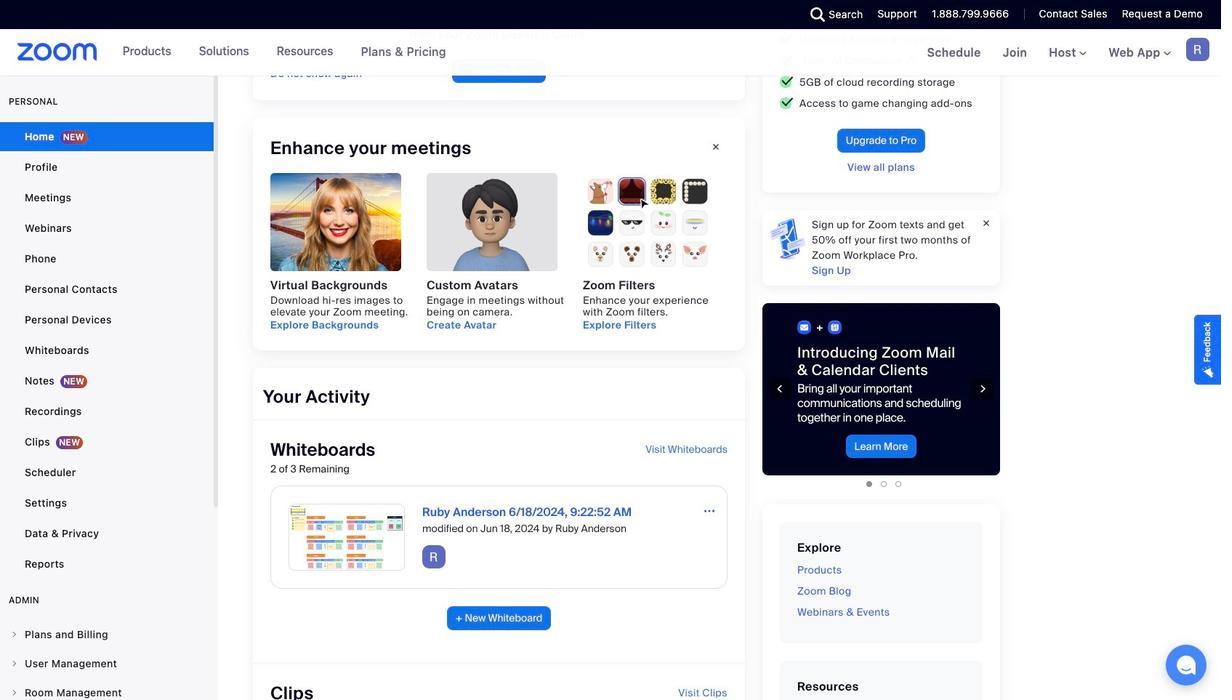 Task type: describe. For each thing, give the bounding box(es) containing it.
virtual backgrounds image
[[270, 173, 401, 271]]

check box image
[[780, 33, 794, 45]]

ruby anderson profile avatar image
[[422, 545, 446, 568]]

admin menu menu
[[0, 621, 214, 700]]

custom avatars image
[[427, 173, 558, 271]]

right image for second menu item from the bottom of the "admin menu" menu
[[10, 659, 19, 668]]

zoom filters image
[[583, 173, 714, 271]]

3 menu item from the top
[[0, 679, 214, 700]]

2 menu item from the top
[[0, 650, 214, 677]]

profile picture image
[[1186, 38, 1210, 61]]



Task type: locate. For each thing, give the bounding box(es) containing it.
meetings navigation
[[916, 29, 1221, 77]]

1 vertical spatial menu item
[[0, 650, 214, 677]]

personal menu menu
[[0, 122, 214, 580]]

product information navigation
[[97, 29, 457, 76]]

sign up sms icon image
[[770, 217, 806, 260]]

menu item
[[0, 621, 214, 648], [0, 650, 214, 677], [0, 679, 214, 700]]

2 right image from the top
[[10, 688, 19, 697]]

1 check box image from the top
[[780, 12, 794, 24]]

right image for 1st menu item from the bottom of the "admin menu" menu
[[10, 688, 19, 697]]

1 right image from the top
[[10, 659, 19, 668]]

0 vertical spatial right image
[[10, 659, 19, 668]]

page 2 image
[[881, 481, 886, 487]]

mail image
[[797, 321, 812, 334]]

page 1 image
[[866, 481, 872, 487]]

right image
[[10, 659, 19, 668], [10, 688, 19, 697]]

0 vertical spatial menu item
[[0, 621, 214, 648]]

2 check box image from the top
[[780, 55, 794, 67]]

list
[[763, 303, 1221, 475]]

3 check box image from the top
[[780, 76, 794, 88]]

zoom logo image
[[17, 43, 97, 61]]

check box image
[[780, 12, 794, 24], [780, 55, 794, 67], [780, 76, 794, 88], [780, 97, 794, 109]]

calendar image
[[828, 321, 842, 334]]

open chat image
[[1176, 655, 1196, 675]]

advanced feature image
[[905, 55, 917, 67]]

2 vertical spatial menu item
[[0, 679, 214, 700]]

4 check box image from the top
[[780, 97, 794, 109]]

1 menu item from the top
[[0, 621, 214, 648]]

page 3 image
[[895, 481, 901, 487]]

1 vertical spatial right image
[[10, 688, 19, 697]]

right image
[[10, 630, 19, 639]]

banner
[[0, 29, 1221, 77]]



Task type: vqa. For each thing, say whether or not it's contained in the screenshot.
learn more about Enable Continuous Meeting Chat icon
no



